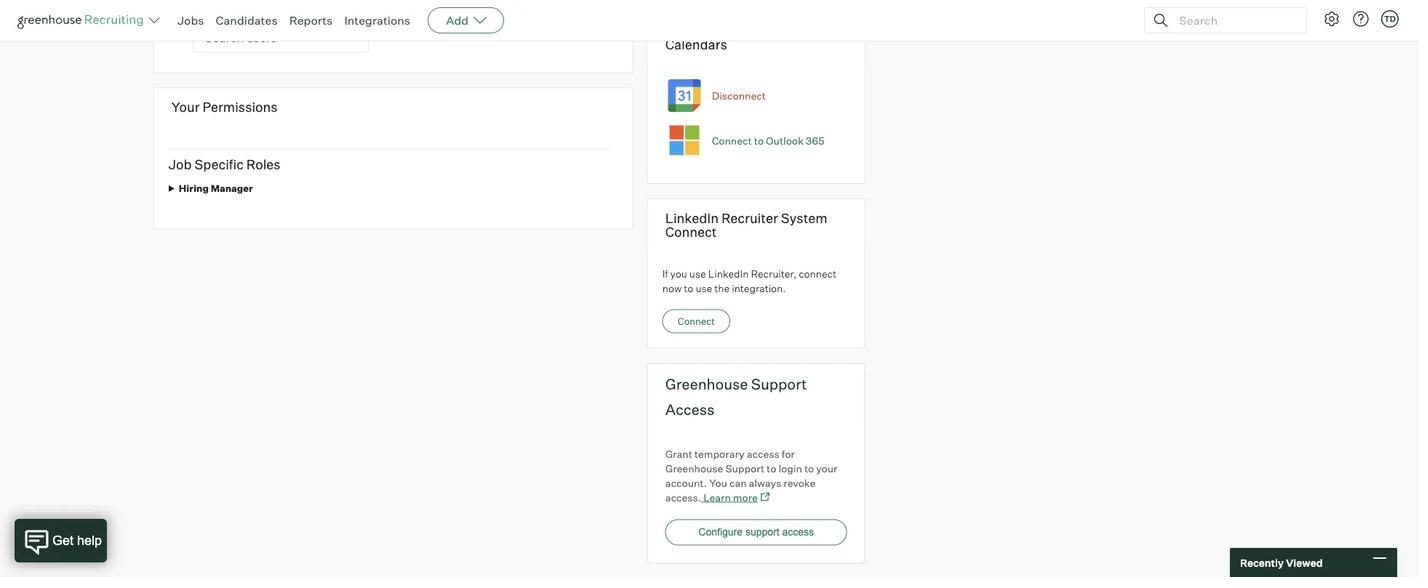 Task type: locate. For each thing, give the bounding box(es) containing it.
linkedin recruiter system connect
[[666, 210, 828, 240]]

greenhouse support access
[[666, 375, 807, 419]]

connect down disconnect
[[712, 134, 752, 147]]

0 vertical spatial linkedin
[[666, 210, 719, 226]]

to
[[754, 134, 764, 147], [684, 282, 694, 295], [767, 462, 777, 475], [805, 462, 814, 475]]

integrations link
[[344, 13, 410, 28]]

0 horizontal spatial access
[[747, 448, 780, 461]]

linkedin
[[666, 210, 719, 226], [708, 268, 749, 280]]

to right the now
[[684, 282, 694, 295]]

recruiter
[[722, 210, 778, 226]]

toggle flyout image
[[336, 30, 351, 45]]

1 horizontal spatial access
[[782, 527, 814, 538]]

to up the always
[[767, 462, 777, 475]]

1 vertical spatial access
[[782, 527, 814, 538]]

access
[[747, 448, 780, 461], [782, 527, 814, 538]]

you
[[709, 477, 727, 490]]

access left for
[[747, 448, 780, 461]]

candidates link
[[216, 13, 278, 28]]

recruiter,
[[751, 268, 797, 280]]

system
[[781, 210, 828, 226]]

1 vertical spatial support
[[726, 462, 765, 475]]

candidates
[[216, 13, 278, 28]]

learn more link
[[701, 492, 770, 504]]

always
[[749, 477, 782, 490]]

access inside button
[[782, 527, 814, 538]]

recently
[[1240, 557, 1284, 569]]

connect down the now
[[678, 316, 715, 327]]

td button
[[1382, 10, 1399, 28]]

configure support access button
[[666, 520, 847, 546]]

0 vertical spatial support
[[751, 375, 807, 393]]

2 vertical spatial connect
[[678, 316, 715, 327]]

specific
[[195, 156, 244, 172]]

connect link
[[663, 310, 730, 334]]

connect up you
[[666, 224, 717, 240]]

you
[[670, 268, 687, 280]]

jobs
[[178, 13, 204, 28]]

integration.
[[732, 282, 786, 295]]

1 vertical spatial connect
[[666, 224, 717, 240]]

0 vertical spatial connect
[[712, 134, 752, 147]]

0 vertical spatial use
[[690, 268, 706, 280]]

access right support
[[782, 527, 814, 538]]

greenhouse up "access"
[[666, 375, 748, 393]]

hiring manager
[[179, 183, 253, 194]]

to inside if you use linkedin recruiter, connect now to use the integration.
[[684, 282, 694, 295]]

support
[[751, 375, 807, 393], [726, 462, 765, 475]]

connect
[[799, 268, 837, 280]]

disconnect
[[712, 89, 766, 102]]

account.
[[666, 477, 707, 490]]

support up for
[[751, 375, 807, 393]]

1 vertical spatial linkedin
[[708, 268, 749, 280]]

access inside grant temporary access for greenhouse support to login to your account. you can always revoke access.
[[747, 448, 780, 461]]

for
[[782, 448, 795, 461]]

add button
[[428, 7, 504, 33]]

1 vertical spatial greenhouse
[[666, 462, 723, 475]]

disconnect link
[[712, 89, 766, 102]]

greenhouse
[[666, 375, 748, 393], [666, 462, 723, 475]]

0 vertical spatial access
[[747, 448, 780, 461]]

linkedin up you
[[666, 210, 719, 226]]

connect to outlook 365
[[712, 134, 825, 147]]

greenhouse up account.
[[666, 462, 723, 475]]

manager
[[211, 183, 253, 194]]

grant
[[666, 448, 692, 461]]

access.
[[666, 492, 701, 504]]

use
[[690, 268, 706, 280], [696, 282, 712, 295]]

linkedin up the
[[708, 268, 749, 280]]

roles
[[246, 156, 281, 172]]

login
[[779, 462, 802, 475]]

support up can
[[726, 462, 765, 475]]

job specific roles
[[169, 156, 281, 172]]

1 greenhouse from the top
[[666, 375, 748, 393]]

configure
[[699, 527, 743, 538]]

support inside the greenhouse support access
[[751, 375, 807, 393]]

2 greenhouse from the top
[[666, 462, 723, 475]]

1 vertical spatial use
[[696, 282, 712, 295]]

use right you
[[690, 268, 706, 280]]

connect
[[712, 134, 752, 147], [666, 224, 717, 240], [678, 316, 715, 327]]

0 vertical spatial greenhouse
[[666, 375, 748, 393]]

use left the
[[696, 282, 712, 295]]

None field
[[193, 23, 368, 52]]

calendars
[[666, 36, 727, 53]]

greenhouse recruiting image
[[17, 12, 148, 29]]

configure support access
[[699, 527, 814, 538]]



Task type: vqa. For each thing, say whether or not it's contained in the screenshot.
Candidates link
yes



Task type: describe. For each thing, give the bounding box(es) containing it.
jobs link
[[178, 13, 204, 28]]

connect for connect to outlook 365
[[712, 134, 752, 147]]

viewed
[[1286, 557, 1323, 569]]

support
[[746, 527, 780, 538]]

access
[[666, 401, 715, 419]]

permissions
[[203, 99, 278, 115]]

access for temporary
[[747, 448, 780, 461]]

connect inside linkedin recruiter system connect
[[666, 224, 717, 240]]

reports
[[289, 13, 333, 28]]

to up revoke
[[805, 462, 814, 475]]

can
[[730, 477, 747, 490]]

greenhouse inside the greenhouse support access
[[666, 375, 748, 393]]

reports link
[[289, 13, 333, 28]]

outlook
[[766, 134, 804, 147]]

grant temporary access for greenhouse support to login to your account. you can always revoke access.
[[666, 448, 838, 504]]

your
[[172, 99, 200, 115]]

td
[[1384, 14, 1396, 24]]

access for support
[[782, 527, 814, 538]]

learn more
[[704, 492, 758, 504]]

now
[[663, 282, 682, 295]]

learn
[[704, 492, 731, 504]]

the
[[715, 282, 730, 295]]

revoke
[[784, 477, 816, 490]]

Search text field
[[1176, 10, 1294, 31]]

connect for connect link
[[678, 316, 715, 327]]

td button
[[1379, 7, 1402, 31]]

if
[[663, 268, 668, 280]]

configure image
[[1323, 10, 1341, 28]]

linkedin inside linkedin recruiter system connect
[[666, 210, 719, 226]]

recently viewed
[[1240, 557, 1323, 569]]

job
[[169, 156, 192, 172]]

your permissions
[[172, 99, 278, 115]]

integrations
[[344, 13, 410, 28]]

365
[[806, 134, 825, 147]]

add
[[446, 13, 469, 28]]

linkedin inside if you use linkedin recruiter, connect now to use the integration.
[[708, 268, 749, 280]]

temporary
[[695, 448, 745, 461]]

if you use linkedin recruiter, connect now to use the integration.
[[663, 268, 837, 295]]

hiring
[[179, 183, 209, 194]]

greenhouse inside grant temporary access for greenhouse support to login to your account. you can always revoke access.
[[666, 462, 723, 475]]

support inside grant temporary access for greenhouse support to login to your account. you can always revoke access.
[[726, 462, 765, 475]]

your
[[816, 462, 838, 475]]

connect to outlook 365 link
[[712, 134, 825, 147]]

more
[[733, 492, 758, 504]]

to left outlook
[[754, 134, 764, 147]]



